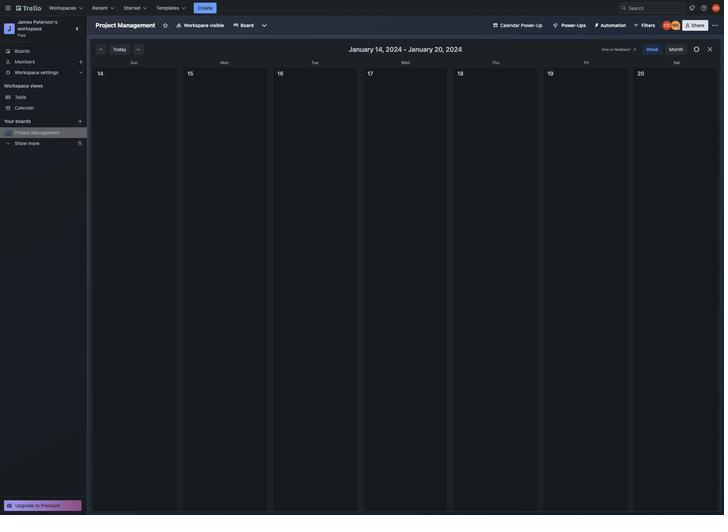 Task type: describe. For each thing, give the bounding box(es) containing it.
add board image
[[78, 119, 83, 124]]

today
[[113, 46, 126, 52]]

calendar for calendar
[[15, 105, 34, 111]]

your boards with 2 items element
[[4, 117, 68, 125]]

customize views image
[[261, 22, 268, 29]]

workspace visible button
[[172, 20, 228, 31]]

1 2024 from the left
[[386, 45, 402, 53]]

search image
[[622, 5, 627, 11]]

create button
[[194, 3, 217, 13]]

calendar for calendar power-up
[[501, 22, 520, 28]]

project management link
[[15, 129, 83, 136]]

boards link
[[0, 46, 87, 57]]

visible
[[210, 22, 224, 28]]

j
[[7, 25, 11, 32]]

boards
[[15, 48, 30, 54]]

month
[[670, 46, 684, 52]]

james peterson's workspace free
[[17, 19, 59, 38]]

upgrade to premium
[[15, 503, 60, 509]]

17
[[368, 71, 373, 77]]

2 2024 from the left
[[446, 45, 462, 53]]

templates
[[156, 5, 179, 11]]

14,
[[375, 45, 384, 53]]

show menu image
[[712, 22, 719, 29]]

january 14, 2024 - january 20, 2024
[[349, 45, 462, 53]]

your
[[4, 118, 14, 124]]

views
[[30, 83, 43, 89]]

to
[[35, 503, 40, 509]]

sm image for power-ups button
[[592, 20, 601, 29]]

primary element
[[0, 0, 725, 16]]

power-ups
[[562, 22, 586, 28]]

sun
[[131, 60, 138, 65]]

sm image
[[98, 46, 104, 53]]

wed
[[402, 60, 410, 65]]

board
[[241, 22, 254, 28]]

board link
[[229, 20, 258, 31]]

power- inside button
[[562, 22, 578, 28]]

free
[[17, 33, 26, 38]]

feedback!
[[615, 47, 631, 51]]

-
[[404, 45, 407, 53]]

automation
[[601, 22, 627, 28]]

workspace views
[[4, 83, 43, 89]]

show more
[[15, 140, 39, 146]]

james peterson's workspace link
[[17, 19, 59, 31]]

workspace settings button
[[0, 67, 87, 78]]

20
[[638, 71, 645, 77]]

fri
[[584, 60, 589, 65]]

upgrade to premium link
[[4, 501, 82, 511]]

workspaces button
[[45, 3, 87, 13]]

mon
[[221, 60, 229, 65]]

calendar link
[[15, 105, 83, 111]]

14
[[97, 71, 103, 77]]

1 vertical spatial project
[[15, 130, 30, 135]]

workspace for workspace settings
[[15, 70, 39, 75]]

starred
[[124, 5, 140, 11]]

project management inside board name text field
[[96, 22, 155, 29]]

workspace navigation collapse icon image
[[73, 24, 82, 33]]

settings
[[41, 70, 58, 75]]

workspace for workspace views
[[4, 83, 29, 89]]

ups
[[578, 22, 586, 28]]

filters
[[642, 22, 656, 28]]

project inside board name text field
[[96, 22, 116, 29]]

management inside board name text field
[[118, 22, 155, 29]]



Task type: locate. For each thing, give the bounding box(es) containing it.
your boards
[[4, 118, 31, 124]]

workspace down members
[[15, 70, 39, 75]]

Board name text field
[[92, 20, 159, 31]]

2 vertical spatial workspace
[[4, 83, 29, 89]]

us
[[610, 47, 614, 51]]

0 notifications image
[[688, 4, 696, 12]]

ben nelson (bennelson96) image
[[671, 21, 681, 30]]

1 horizontal spatial sm image
[[592, 20, 601, 29]]

management
[[118, 22, 155, 29], [31, 130, 59, 135]]

0 vertical spatial management
[[118, 22, 155, 29]]

calendar power-up link
[[489, 20, 547, 31]]

1 vertical spatial calendar
[[15, 105, 34, 111]]

workspace inside "button"
[[184, 22, 209, 28]]

create
[[198, 5, 213, 11]]

automation button
[[592, 20, 631, 31]]

19
[[548, 71, 554, 77]]

members
[[15, 59, 35, 65]]

january right -
[[408, 45, 433, 53]]

calendar left up
[[501, 22, 520, 28]]

templates button
[[152, 3, 190, 13]]

members link
[[0, 57, 87, 67]]

0 horizontal spatial 2024
[[386, 45, 402, 53]]

today button
[[109, 44, 130, 55]]

Search field
[[627, 3, 685, 13]]

0 vertical spatial workspace
[[184, 22, 209, 28]]

january left 14,
[[349, 45, 374, 53]]

sm image
[[592, 20, 601, 29], [135, 46, 142, 53]]

back to home image
[[16, 3, 41, 13]]

0 horizontal spatial january
[[349, 45, 374, 53]]

project management up more
[[15, 130, 59, 135]]

1 horizontal spatial january
[[408, 45, 433, 53]]

table
[[15, 94, 26, 100]]

filters button
[[632, 20, 658, 31]]

recent button
[[88, 3, 118, 13]]

share
[[692, 22, 705, 28]]

0 horizontal spatial power-
[[521, 22, 537, 28]]

1 horizontal spatial project management
[[96, 22, 155, 29]]

0 vertical spatial christina overa (christinaovera) image
[[713, 4, 721, 12]]

1
[[79, 141, 81, 146]]

project management
[[96, 22, 155, 29], [15, 130, 59, 135]]

sm image inside automation button
[[592, 20, 601, 29]]

1 power- from the left
[[521, 22, 537, 28]]

j link
[[4, 23, 15, 34]]

1 horizontal spatial power-
[[562, 22, 578, 28]]

power-
[[521, 22, 537, 28], [562, 22, 578, 28]]

15
[[188, 71, 193, 77]]

management down your boards with 2 items element
[[31, 130, 59, 135]]

2024
[[386, 45, 402, 53], [446, 45, 462, 53]]

1 horizontal spatial management
[[118, 22, 155, 29]]

workspace up table
[[4, 83, 29, 89]]

1 january from the left
[[349, 45, 374, 53]]

20,
[[435, 45, 445, 53]]

star or unstar board image
[[163, 23, 168, 28]]

power-ups button
[[548, 20, 590, 31]]

workspace down the create button
[[184, 22, 209, 28]]

christina overa (christinaovera) image left this member is an admin of this board. icon
[[663, 21, 672, 30]]

share button
[[683, 20, 709, 31]]

16
[[278, 71, 284, 77]]

workspace for workspace visible
[[184, 22, 209, 28]]

project
[[96, 22, 116, 29], [15, 130, 30, 135]]

0 horizontal spatial christina overa (christinaovera) image
[[663, 21, 672, 30]]

more
[[28, 140, 39, 146]]

boards
[[15, 118, 31, 124]]

calendar power-up
[[501, 22, 543, 28]]

0 vertical spatial project management
[[96, 22, 155, 29]]

project down the "recent" dropdown button
[[96, 22, 116, 29]]

0 vertical spatial project
[[96, 22, 116, 29]]

tue
[[312, 60, 319, 65]]

recent
[[92, 5, 108, 11]]

up
[[537, 22, 543, 28]]

1 horizontal spatial project
[[96, 22, 116, 29]]

1 horizontal spatial calendar
[[501, 22, 520, 28]]

christina overa (christinaovera) image
[[713, 4, 721, 12], [663, 21, 672, 30]]

1 vertical spatial workspace
[[15, 70, 39, 75]]

sat
[[674, 60, 680, 65]]

january
[[349, 45, 374, 53], [408, 45, 433, 53]]

calendar down table
[[15, 105, 34, 111]]

1 horizontal spatial 2024
[[446, 45, 462, 53]]

open information menu image
[[701, 5, 708, 11]]

upgrade
[[15, 503, 34, 509]]

workspace inside popup button
[[15, 70, 39, 75]]

peterson's
[[33, 19, 57, 25]]

thu
[[493, 60, 500, 65]]

0 horizontal spatial project
[[15, 130, 30, 135]]

show
[[15, 140, 27, 146]]

christina overa (christinaovera) image inside the primary element
[[713, 4, 721, 12]]

starred button
[[120, 3, 151, 13]]

2024 right 20, on the right top of page
[[446, 45, 462, 53]]

workspace visible
[[184, 22, 224, 28]]

1 vertical spatial christina overa (christinaovera) image
[[663, 21, 672, 30]]

project up show
[[15, 130, 30, 135]]

0 vertical spatial calendar
[[501, 22, 520, 28]]

project management down starred
[[96, 22, 155, 29]]

workspaces
[[49, 5, 76, 11]]

0 horizontal spatial sm image
[[135, 46, 142, 53]]

workspace
[[17, 26, 42, 31]]

premium
[[41, 503, 60, 509]]

2024 left -
[[386, 45, 402, 53]]

workspace settings
[[15, 70, 58, 75]]

sm image for today button
[[135, 46, 142, 53]]

management down starred popup button
[[118, 22, 155, 29]]

table link
[[15, 94, 83, 101]]

1 vertical spatial sm image
[[135, 46, 142, 53]]

0 vertical spatial sm image
[[592, 20, 601, 29]]

2 january from the left
[[408, 45, 433, 53]]

give us feedback! link
[[602, 47, 631, 51]]

james
[[17, 19, 32, 25]]

1 vertical spatial project management
[[15, 130, 59, 135]]

1 horizontal spatial christina overa (christinaovera) image
[[713, 4, 721, 12]]

0 horizontal spatial management
[[31, 130, 59, 135]]

1 vertical spatial management
[[31, 130, 59, 135]]

sm image up sun
[[135, 46, 142, 53]]

workspace
[[184, 22, 209, 28], [15, 70, 39, 75], [4, 83, 29, 89]]

give us feedback!
[[602, 47, 631, 51]]

month button
[[666, 44, 688, 55]]

calendar
[[501, 22, 520, 28], [15, 105, 34, 111]]

18
[[458, 71, 464, 77]]

0 horizontal spatial project management
[[15, 130, 59, 135]]

sm image right the ups
[[592, 20, 601, 29]]

give
[[602, 47, 609, 51]]

this member is an admin of this board. image
[[677, 27, 680, 30]]

0 horizontal spatial calendar
[[15, 105, 34, 111]]

2 power- from the left
[[562, 22, 578, 28]]

christina overa (christinaovera) image right open information menu image
[[713, 4, 721, 12]]



Task type: vqa. For each thing, say whether or not it's contained in the screenshot.
15
yes



